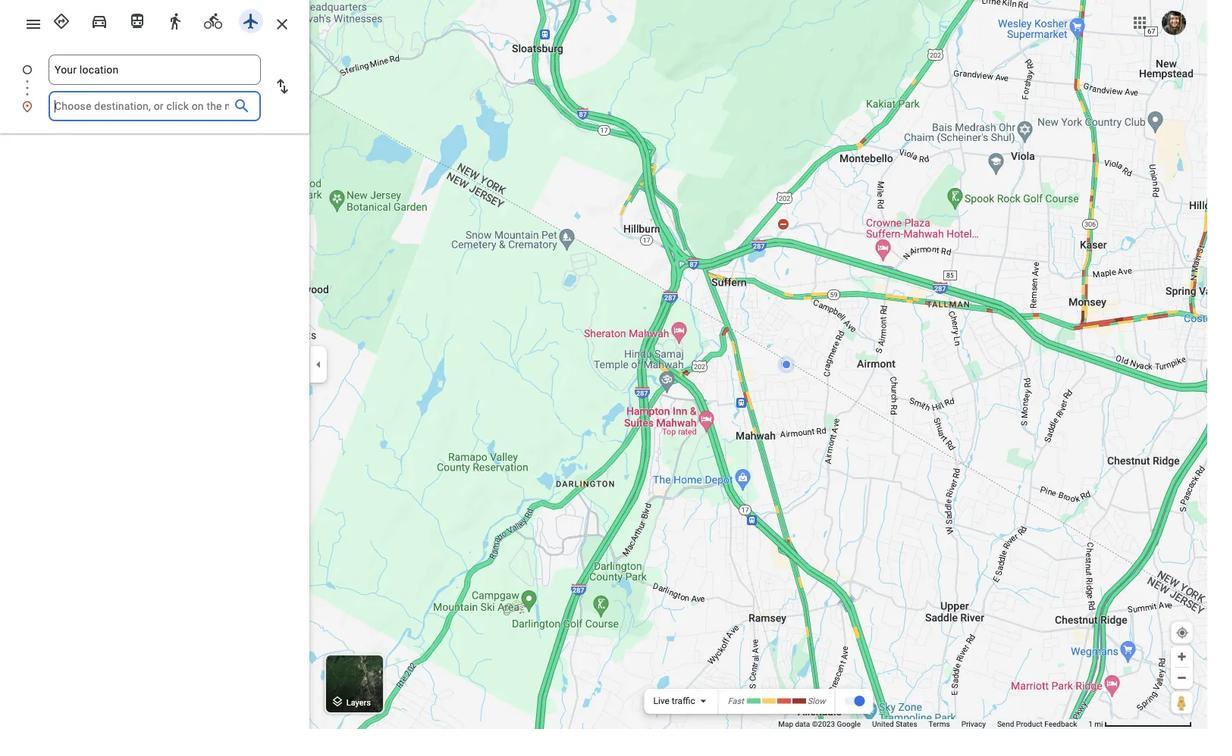 Task type: describe. For each thing, give the bounding box(es) containing it.
google
[[837, 720, 861, 729]]

traffic
[[672, 696, 695, 707]]

list inside google maps element
[[0, 55, 310, 121]]

send product feedback button
[[998, 720, 1077, 730]]

live traffic
[[653, 696, 695, 707]]

zoom out image
[[1177, 673, 1188, 684]]

terms
[[929, 720, 950, 729]]

privacy
[[962, 720, 986, 729]]

walking image
[[166, 12, 184, 30]]

none radio "cycling"
[[197, 6, 229, 33]]

product
[[1016, 720, 1043, 729]]

slow
[[808, 697, 826, 706]]

live traffic option
[[653, 696, 695, 707]]

none field "starting point your location"
[[55, 55, 255, 85]]

cycling image
[[204, 12, 222, 30]]

reverse starting point and destination image
[[273, 77, 291, 96]]

none radio transit
[[121, 6, 153, 33]]

layers
[[346, 698, 371, 708]]

flights image
[[242, 12, 260, 30]]

close directions image
[[273, 15, 291, 33]]

 Show traffic  checkbox
[[844, 696, 865, 708]]

show street view coverage image
[[1171, 692, 1193, 715]]

none radio best travel modes
[[46, 6, 77, 33]]

google account: giulia masi  
(giulia.masi@adept.ai) image
[[1162, 11, 1186, 35]]

collapse side panel image
[[310, 357, 327, 373]]

footer inside google maps element
[[778, 720, 1089, 730]]

Choose destination, or click on the map... field
[[55, 97, 229, 115]]

send product feedback
[[998, 720, 1077, 729]]

©2023
[[812, 720, 835, 729]]



Task type: vqa. For each thing, say whether or not it's contained in the screenshot.
SEARCH BY IMAGE on the right top
no



Task type: locate. For each thing, give the bounding box(es) containing it.
terms button
[[929, 720, 950, 730]]

united
[[872, 720, 894, 729]]

best travel modes image
[[52, 12, 71, 30]]

none radio left driving radio
[[46, 6, 77, 33]]


[[331, 694, 344, 710]]

united states
[[872, 720, 918, 729]]

transit image
[[128, 12, 146, 30]]

 layers
[[331, 694, 371, 710]]

none field up choose destination, or click on the map... field
[[55, 55, 255, 85]]

None field
[[55, 55, 255, 85], [55, 91, 229, 121]]

1 mi button
[[1089, 720, 1193, 729]]

2 list item from the top
[[0, 91, 310, 121]]

united states button
[[872, 720, 918, 730]]

none field down "starting point your location" field
[[55, 91, 229, 121]]

mi
[[1095, 720, 1103, 729]]

1
[[1089, 720, 1093, 729]]

1 none field from the top
[[55, 55, 255, 85]]

live
[[653, 696, 670, 707]]

1 vertical spatial none field
[[55, 91, 229, 121]]

list item down transit icon
[[0, 55, 310, 103]]

footer
[[778, 720, 1089, 730]]

None radio
[[46, 6, 77, 33], [83, 6, 115, 33], [197, 6, 229, 33]]

1 horizontal spatial none radio
[[159, 6, 191, 33]]

0 horizontal spatial none radio
[[46, 6, 77, 33]]

1 list item from the top
[[0, 55, 310, 103]]

Starting point Your location field
[[55, 61, 255, 79]]

none radio driving
[[83, 6, 115, 33]]

send
[[998, 720, 1014, 729]]

states
[[896, 720, 918, 729]]

map data ©2023 google
[[778, 720, 861, 729]]

2 none radio from the left
[[83, 6, 115, 33]]

2 horizontal spatial none radio
[[235, 6, 267, 33]]

feedback
[[1045, 720, 1077, 729]]

None radio
[[121, 6, 153, 33], [159, 6, 191, 33], [235, 6, 267, 33]]

2 horizontal spatial none radio
[[197, 6, 229, 33]]

none radio left close directions icon
[[235, 6, 267, 33]]

none field choose destination, or click on the map...
[[55, 91, 229, 121]]

1 none radio from the left
[[121, 6, 153, 33]]

privacy button
[[962, 720, 986, 730]]

1 none radio from the left
[[46, 6, 77, 33]]

data
[[795, 720, 810, 729]]

none radio left "walking" option
[[121, 6, 153, 33]]

0 horizontal spatial none radio
[[121, 6, 153, 33]]

1 horizontal spatial none radio
[[83, 6, 115, 33]]

google maps element
[[0, 0, 1208, 730]]

none radio "walking"
[[159, 6, 191, 33]]

list item
[[0, 55, 310, 103], [0, 91, 310, 121]]

3 none radio from the left
[[235, 6, 267, 33]]

driving image
[[90, 12, 108, 30]]

none radio right transit option
[[159, 6, 191, 33]]

list item down "starting point your location" field
[[0, 91, 310, 121]]

none radio right best travel modes radio
[[83, 6, 115, 33]]

3 none radio from the left
[[197, 6, 229, 33]]

none radio flights
[[235, 6, 267, 33]]

fast
[[728, 697, 744, 706]]

0 vertical spatial none field
[[55, 55, 255, 85]]

list
[[0, 55, 310, 121]]

none radio left flights option
[[197, 6, 229, 33]]

2 none field from the top
[[55, 91, 229, 121]]

footer containing map data ©2023 google
[[778, 720, 1089, 730]]

2 none radio from the left
[[159, 6, 191, 33]]

show your location image
[[1176, 627, 1189, 640]]

map
[[778, 720, 793, 729]]

1 mi
[[1089, 720, 1103, 729]]

zoom in image
[[1177, 652, 1188, 663]]



